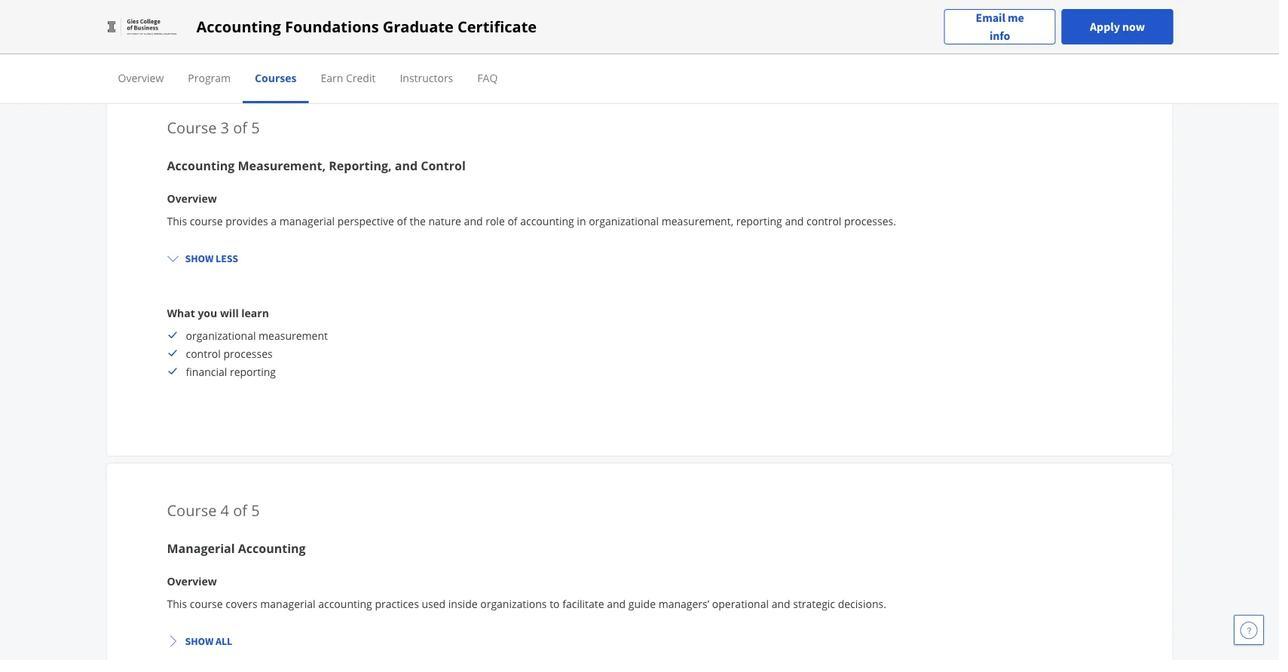 Task type: locate. For each thing, give the bounding box(es) containing it.
1 vertical spatial overview
[[167, 191, 217, 205]]

5
[[251, 117, 260, 138], [251, 500, 260, 521]]

me
[[1008, 10, 1025, 25]]

reporting down the processes
[[230, 365, 276, 379]]

1 vertical spatial this
[[167, 597, 187, 611]]

accounting left practices
[[318, 597, 372, 611]]

help center image
[[1240, 621, 1258, 639]]

this for course 4 of 5
[[167, 597, 187, 611]]

0 horizontal spatial reporting
[[230, 365, 276, 379]]

2 vertical spatial overview
[[167, 574, 217, 589]]

control up financial
[[186, 346, 221, 361]]

course left 4
[[167, 500, 217, 521]]

managers'
[[659, 597, 710, 611]]

operational
[[712, 597, 769, 611]]

1 vertical spatial reporting
[[230, 365, 276, 379]]

managerial right covers
[[260, 597, 316, 611]]

1 vertical spatial 5
[[251, 500, 260, 521]]

course
[[190, 214, 223, 228], [190, 597, 223, 611]]

0 vertical spatial organizational
[[589, 214, 659, 228]]

0 vertical spatial overview
[[118, 70, 164, 85]]

managerial accounting
[[167, 541, 306, 557]]

1 this from the top
[[167, 214, 187, 228]]

overview link
[[118, 70, 164, 85]]

info
[[990, 28, 1011, 43]]

2 5 from the top
[[251, 500, 260, 521]]

guide
[[629, 597, 656, 611]]

0 vertical spatial course
[[190, 214, 223, 228]]

overview up the show less dropdown button
[[167, 191, 217, 205]]

accounting down course 3 of 5
[[167, 158, 235, 174]]

0 horizontal spatial organizational
[[186, 328, 256, 343]]

show for show less
[[185, 252, 214, 265]]

0 vertical spatial reporting
[[736, 214, 783, 228]]

faq link
[[478, 70, 498, 85]]

show left all
[[185, 635, 214, 648]]

5 right 4
[[251, 500, 260, 521]]

apply now button
[[1062, 9, 1174, 44]]

accounting left in on the top
[[520, 214, 574, 228]]

certificate
[[458, 16, 537, 37]]

you
[[198, 306, 217, 320]]

1 vertical spatial course
[[167, 500, 217, 521]]

1 show from the top
[[185, 252, 214, 265]]

to
[[550, 597, 560, 611]]

control
[[807, 214, 842, 228], [186, 346, 221, 361]]

control
[[421, 158, 466, 174]]

instructors link
[[400, 70, 453, 85]]

control left processes.
[[807, 214, 842, 228]]

2 course from the top
[[190, 597, 223, 611]]

organizational measurement
[[186, 328, 328, 343]]

control processes
[[186, 346, 273, 361]]

1 vertical spatial control
[[186, 346, 221, 361]]

accounting up program 'link'
[[196, 16, 281, 37]]

0 vertical spatial show
[[185, 252, 214, 265]]

this
[[167, 214, 187, 228], [167, 597, 187, 611]]

of
[[233, 117, 247, 138], [397, 214, 407, 228], [508, 214, 518, 228], [233, 500, 247, 521]]

0 vertical spatial course
[[167, 117, 217, 138]]

organizational right in on the top
[[589, 214, 659, 228]]

1 course from the top
[[190, 214, 223, 228]]

reporting right measurement,
[[736, 214, 783, 228]]

measurement,
[[238, 158, 326, 174]]

foundations
[[285, 16, 379, 37]]

2 this from the top
[[167, 597, 187, 611]]

2 course from the top
[[167, 500, 217, 521]]

of right the role
[[508, 214, 518, 228]]

1 course from the top
[[167, 117, 217, 138]]

1 vertical spatial course
[[190, 597, 223, 611]]

a
[[271, 214, 277, 228]]

will
[[220, 306, 239, 320]]

of left the
[[397, 214, 407, 228]]

and
[[395, 158, 418, 174], [464, 214, 483, 228], [785, 214, 804, 228], [607, 597, 626, 611], [772, 597, 791, 611]]

organizational up control processes
[[186, 328, 256, 343]]

0 vertical spatial this
[[167, 214, 187, 228]]

0 horizontal spatial control
[[186, 346, 221, 361]]

course
[[167, 117, 217, 138], [167, 500, 217, 521]]

overview down managerial
[[167, 574, 217, 589]]

0 vertical spatial managerial
[[280, 214, 335, 228]]

1 vertical spatial show
[[185, 635, 214, 648]]

financial
[[186, 365, 227, 379]]

covers
[[226, 597, 258, 611]]

credit
[[346, 70, 376, 85]]

3
[[221, 117, 229, 138]]

1 5 from the top
[[251, 117, 260, 138]]

2 show from the top
[[185, 635, 214, 648]]

less
[[216, 252, 238, 265]]

accounting
[[520, 214, 574, 228], [318, 597, 372, 611]]

0 vertical spatial control
[[807, 214, 842, 228]]

1 horizontal spatial accounting
[[520, 214, 574, 228]]

faq
[[478, 70, 498, 85]]

1 horizontal spatial control
[[807, 214, 842, 228]]

5 right 3
[[251, 117, 260, 138]]

apply now
[[1090, 19, 1145, 34]]

0 vertical spatial accounting
[[196, 16, 281, 37]]

strategic
[[793, 597, 835, 611]]

overview
[[118, 70, 164, 85], [167, 191, 217, 205], [167, 574, 217, 589]]

accounting up covers
[[238, 541, 306, 557]]

course up the show less dropdown button
[[190, 214, 223, 228]]

managerial right the a
[[280, 214, 335, 228]]

overview inside certificate menu element
[[118, 70, 164, 85]]

organizational
[[589, 214, 659, 228], [186, 328, 256, 343]]

0 horizontal spatial accounting
[[318, 597, 372, 611]]

inside
[[448, 597, 478, 611]]

1 vertical spatial organizational
[[186, 328, 256, 343]]

show
[[185, 252, 214, 265], [185, 635, 214, 648]]

1 horizontal spatial organizational
[[589, 214, 659, 228]]

course for course 4 of 5
[[167, 500, 217, 521]]

0 vertical spatial 5
[[251, 117, 260, 138]]

course left covers
[[190, 597, 223, 611]]

this up show all dropdown button in the left bottom of the page
[[167, 597, 187, 611]]

accounting
[[196, 16, 281, 37], [167, 158, 235, 174], [238, 541, 306, 557]]

organizations
[[480, 597, 547, 611]]

show left the less
[[185, 252, 214, 265]]

overview down university of illinois gies college of business 'image'
[[118, 70, 164, 85]]

instructors
[[400, 70, 453, 85]]

course left 3
[[167, 117, 217, 138]]

apply
[[1090, 19, 1120, 34]]

1 vertical spatial managerial
[[260, 597, 316, 611]]

1 vertical spatial accounting
[[167, 158, 235, 174]]

certificate menu element
[[106, 54, 1174, 103]]

learn
[[242, 306, 269, 320]]

0 vertical spatial accounting
[[520, 214, 574, 228]]

reporting,
[[329, 158, 392, 174]]

managerial
[[280, 214, 335, 228], [260, 597, 316, 611]]

overview for course 4 of 5
[[167, 574, 217, 589]]

this up the show less dropdown button
[[167, 214, 187, 228]]

reporting
[[736, 214, 783, 228], [230, 365, 276, 379]]



Task type: vqa. For each thing, say whether or not it's contained in the screenshot.
more associated with Arabic ( 675 )
no



Task type: describe. For each thing, give the bounding box(es) containing it.
perspective
[[338, 214, 394, 228]]

2 vertical spatial accounting
[[238, 541, 306, 557]]

courses link
[[255, 70, 297, 85]]

course for 3
[[190, 214, 223, 228]]

earn credit
[[321, 70, 376, 85]]

1 vertical spatial accounting
[[318, 597, 372, 611]]

financial reporting
[[186, 365, 276, 379]]

provides
[[226, 214, 268, 228]]

nature
[[429, 214, 461, 228]]

processes.
[[845, 214, 896, 228]]

4
[[221, 500, 229, 521]]

show all
[[185, 635, 232, 648]]

this for course 3 of 5
[[167, 214, 187, 228]]

university of illinois gies college of business image
[[106, 15, 178, 39]]

measurement
[[259, 328, 328, 343]]

program
[[188, 70, 231, 85]]

this course provides a managerial perspective of the nature and role of accounting in organizational measurement, reporting and control processes.
[[167, 214, 896, 228]]

course for 4
[[190, 597, 223, 611]]

show for show all
[[185, 635, 214, 648]]

program link
[[188, 70, 231, 85]]

accounting measurement, reporting, and control
[[167, 158, 466, 174]]

decisions.
[[838, 597, 887, 611]]

courses
[[255, 70, 297, 85]]

the
[[410, 214, 426, 228]]

of right 3
[[233, 117, 247, 138]]

managerial
[[167, 541, 235, 557]]

in
[[577, 214, 586, 228]]

of right 4
[[233, 500, 247, 521]]

processes
[[224, 346, 273, 361]]

course for course 3 of 5
[[167, 117, 217, 138]]

overview for course 3 of 5
[[167, 191, 217, 205]]

used
[[422, 597, 446, 611]]

1 horizontal spatial reporting
[[736, 214, 783, 228]]

all
[[216, 635, 232, 648]]

email me info button
[[945, 9, 1056, 45]]

accounting for accounting measurement, reporting, and control
[[167, 158, 235, 174]]

what
[[167, 306, 195, 320]]

email
[[976, 10, 1006, 25]]

facilitate
[[563, 597, 604, 611]]

what you will learn
[[167, 306, 269, 320]]

practices
[[375, 597, 419, 611]]

accounting for accounting foundations graduate certificate
[[196, 16, 281, 37]]

5 for course 3 of 5
[[251, 117, 260, 138]]

show less
[[185, 252, 238, 265]]

5 for course 4 of 5
[[251, 500, 260, 521]]

show all button
[[161, 628, 238, 655]]

course 3 of 5
[[167, 117, 260, 138]]

course 4 of 5
[[167, 500, 260, 521]]

earn credit link
[[321, 70, 376, 85]]

email me info
[[976, 10, 1025, 43]]

role
[[486, 214, 505, 228]]

earn
[[321, 70, 343, 85]]

measurement,
[[662, 214, 734, 228]]

graduate
[[383, 16, 454, 37]]

show less button
[[161, 245, 244, 272]]

accounting foundations graduate certificate
[[196, 16, 537, 37]]

this course covers managerial accounting practices used inside organizations to facilitate and guide managers' operational and strategic decisions.
[[167, 597, 887, 611]]

now
[[1123, 19, 1145, 34]]



